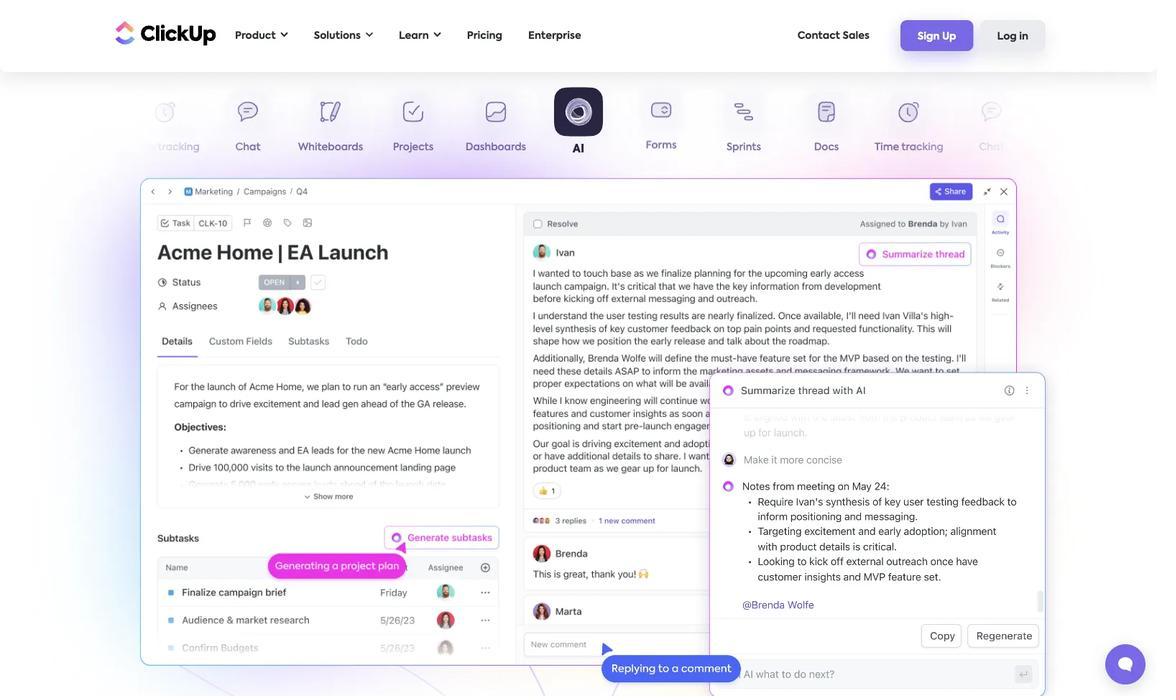 Task type: vqa. For each thing, say whether or not it's contained in the screenshot.
2nd 'Time tracking' from right
yes



Task type: locate. For each thing, give the bounding box(es) containing it.
contact
[[798, 31, 841, 41]]

solutions button
[[307, 21, 380, 50]]

1 horizontal spatial chat
[[980, 142, 1005, 152]]

0 horizontal spatial docs button
[[41, 92, 124, 159]]

pricing
[[467, 31, 503, 41]]

1 horizontal spatial time
[[875, 142, 900, 152]]

0 horizontal spatial chat button
[[207, 92, 289, 159]]

1 horizontal spatial time tracking
[[875, 142, 944, 152]]

forms
[[646, 142, 677, 152]]

1 docs from the left
[[70, 142, 95, 152]]

product
[[235, 31, 276, 41]]

sign up button
[[901, 20, 974, 51]]

0 horizontal spatial whiteboards
[[298, 142, 363, 152]]

0 horizontal spatial time
[[131, 142, 155, 152]]

time tracking button
[[124, 92, 207, 159], [868, 92, 951, 159]]

sign up
[[918, 31, 957, 41]]

1 time from the left
[[131, 142, 155, 152]]

dashboards button
[[455, 92, 538, 159]]

whiteboards
[[298, 142, 363, 152], [1043, 142, 1108, 152]]

whiteboards button
[[289, 92, 372, 159], [1034, 92, 1117, 159]]

1 tracking from the left
[[158, 142, 200, 152]]

1 horizontal spatial docs button
[[786, 92, 868, 159]]

0 horizontal spatial time tracking button
[[124, 92, 207, 159]]

time for 2nd time tracking button from the right
[[131, 142, 155, 152]]

0 horizontal spatial time tracking
[[131, 142, 200, 152]]

docs
[[70, 142, 95, 152], [815, 142, 840, 152]]

ai button
[[538, 87, 620, 159]]

chat button
[[207, 92, 289, 159], [951, 92, 1034, 159]]

product button
[[228, 21, 295, 50]]

0 horizontal spatial whiteboards button
[[289, 92, 372, 159]]

2 docs button from the left
[[786, 92, 868, 159]]

chat
[[236, 142, 261, 152], [980, 142, 1005, 152]]

1 horizontal spatial tracking
[[902, 142, 944, 152]]

docs button
[[41, 92, 124, 159], [786, 92, 868, 159]]

pricing link
[[460, 21, 510, 50]]

contact sales
[[798, 31, 870, 41]]

chat for first chat button from right
[[980, 142, 1005, 152]]

2 chat from the left
[[980, 142, 1005, 152]]

chat for first chat button
[[236, 142, 261, 152]]

ai image
[[140, 178, 1018, 666], [597, 356, 1064, 696]]

1 horizontal spatial time tracking button
[[868, 92, 951, 159]]

1 horizontal spatial chat button
[[951, 92, 1034, 159]]

solutions
[[314, 31, 361, 41]]

sprints button
[[703, 92, 786, 159]]

1 time tracking button from the left
[[124, 92, 207, 159]]

1 horizontal spatial whiteboards button
[[1034, 92, 1117, 159]]

tracking
[[158, 142, 200, 152], [902, 142, 944, 152]]

2 whiteboards from the left
[[1043, 142, 1108, 152]]

2 tracking from the left
[[902, 142, 944, 152]]

time tracking
[[131, 142, 200, 152], [875, 142, 944, 152]]

forms button
[[620, 92, 703, 158]]

1 horizontal spatial whiteboards
[[1043, 142, 1108, 152]]

0 horizontal spatial tracking
[[158, 142, 200, 152]]

in
[[1020, 31, 1029, 41]]

1 horizontal spatial docs
[[815, 142, 840, 152]]

1 chat from the left
[[236, 142, 261, 152]]

2 time tracking from the left
[[875, 142, 944, 152]]

0 horizontal spatial docs
[[70, 142, 95, 152]]

log in link
[[981, 20, 1046, 51]]

time
[[131, 142, 155, 152], [875, 142, 900, 152]]

up
[[943, 31, 957, 41]]

0 horizontal spatial chat
[[236, 142, 261, 152]]

dashboards
[[466, 142, 527, 152]]

2 time from the left
[[875, 142, 900, 152]]



Task type: describe. For each thing, give the bounding box(es) containing it.
log
[[998, 31, 1017, 41]]

learn button
[[392, 21, 449, 50]]

projects button
[[372, 92, 455, 159]]

1 whiteboards button from the left
[[289, 92, 372, 159]]

enterprise
[[529, 31, 582, 41]]

enterprise link
[[521, 21, 589, 50]]

projects
[[393, 142, 434, 152]]

time for second time tracking button
[[875, 142, 900, 152]]

1 time tracking from the left
[[131, 142, 200, 152]]

contact sales link
[[791, 21, 877, 50]]

learn
[[399, 31, 429, 41]]

1 chat button from the left
[[207, 92, 289, 159]]

2 chat button from the left
[[951, 92, 1034, 159]]

clickup image
[[111, 19, 216, 47]]

1 docs button from the left
[[41, 92, 124, 159]]

ai
[[573, 143, 585, 155]]

sprints
[[727, 142, 762, 152]]

2 whiteboards button from the left
[[1034, 92, 1117, 159]]

1 whiteboards from the left
[[298, 142, 363, 152]]

2 time tracking button from the left
[[868, 92, 951, 159]]

sign
[[918, 31, 940, 41]]

sales
[[843, 31, 870, 41]]

2 docs from the left
[[815, 142, 840, 152]]

log in
[[998, 31, 1029, 41]]



